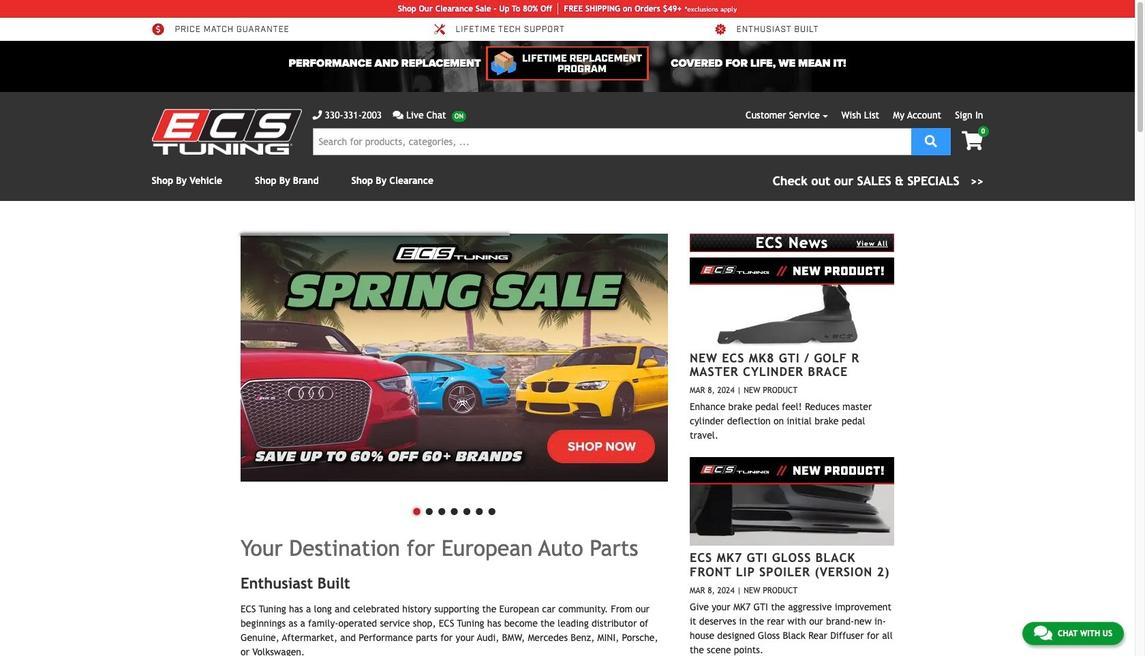 Task type: describe. For each thing, give the bounding box(es) containing it.
search image
[[926, 135, 938, 147]]

ecs mk7 gti gloss black front lip spoiler (version 2) image
[[690, 458, 895, 547]]

Search text field
[[313, 128, 912, 156]]

phone image
[[313, 111, 322, 120]]



Task type: locate. For each thing, give the bounding box(es) containing it.
generic - ecs spring sale image
[[241, 234, 668, 482]]

shopping cart image
[[962, 132, 984, 151]]

lifetime replacement program banner image
[[487, 46, 649, 80]]

comments image
[[1035, 626, 1053, 642]]

comments image
[[393, 111, 404, 120]]

ecs tuning image
[[152, 109, 302, 155]]

new ecs mk8 gti / golf r master cylinder brace image
[[690, 258, 895, 346]]



Task type: vqa. For each thing, say whether or not it's contained in the screenshot.
every spin or $1 spent = 1 entry!!!
no



